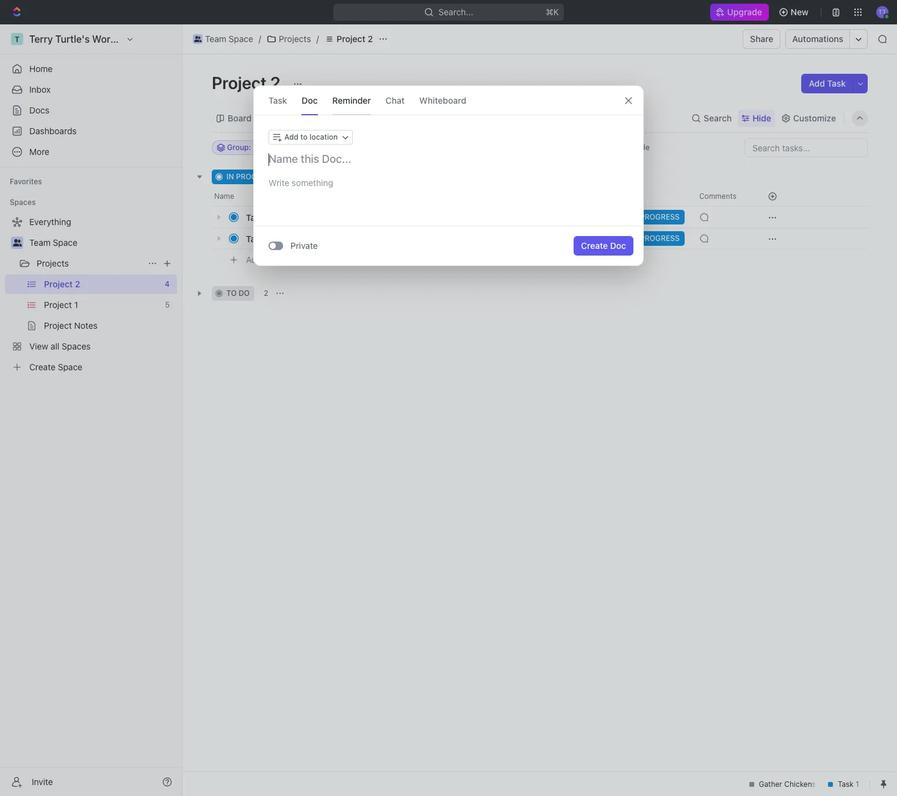 Task type: locate. For each thing, give the bounding box(es) containing it.
team space link inside 'tree'
[[29, 233, 175, 253]]

task button
[[269, 86, 287, 115]]

Name this Doc... field
[[254, 152, 643, 167]]

1 vertical spatial add task
[[328, 172, 360, 181]]

/
[[259, 34, 261, 44], [316, 34, 319, 44]]

1
[[267, 212, 271, 222], [286, 234, 289, 243]]

hide inside button
[[633, 143, 650, 152]]

to left location
[[300, 132, 308, 142]]

projects
[[279, 34, 311, 44], [37, 258, 69, 269]]

add
[[809, 78, 825, 88], [284, 132, 298, 142], [328, 172, 342, 181], [246, 254, 262, 265]]

1 vertical spatial add task button
[[313, 170, 365, 184]]

0 horizontal spatial team space link
[[29, 233, 175, 253]]

0 vertical spatial projects
[[279, 34, 311, 44]]

2 horizontal spatial add task button
[[802, 74, 853, 93]]

1 horizontal spatial to
[[300, 132, 308, 142]]

team right user group image
[[29, 237, 51, 248]]

0 horizontal spatial space
[[53, 237, 77, 248]]

1 left private
[[286, 234, 289, 243]]

1 horizontal spatial hide
[[753, 113, 771, 123]]

0 vertical spatial projects link
[[264, 32, 314, 46]]

doc up calendar 'link'
[[302, 95, 318, 105]]

gantt
[[414, 113, 437, 123]]

0 vertical spatial to
[[300, 132, 308, 142]]

1 horizontal spatial team space link
[[190, 32, 256, 46]]

0 horizontal spatial project 2
[[212, 73, 284, 93]]

to do
[[226, 289, 250, 298]]

add down task 2
[[246, 254, 262, 265]]

1 horizontal spatial space
[[229, 34, 253, 44]]

gantt link
[[412, 110, 437, 127]]

whiteboard button
[[419, 86, 466, 115]]

customize button
[[777, 110, 840, 127]]

1 vertical spatial to
[[226, 289, 237, 298]]

add to location
[[284, 132, 338, 142]]

team space right user group icon
[[205, 34, 253, 44]]

dashboards
[[29, 126, 77, 136]]

invite
[[32, 777, 53, 787]]

1 vertical spatial team space link
[[29, 233, 175, 253]]

1 horizontal spatial projects
[[279, 34, 311, 44]]

1 vertical spatial team space
[[29, 237, 77, 248]]

task up task 2
[[246, 212, 264, 222]]

add task up customize
[[809, 78, 846, 88]]

reminder
[[332, 95, 371, 105]]

team space inside sidebar navigation
[[29, 237, 77, 248]]

1 horizontal spatial 1
[[286, 234, 289, 243]]

0 vertical spatial doc
[[302, 95, 318, 105]]

add task up task 1 link
[[328, 172, 360, 181]]

2 horizontal spatial add task
[[809, 78, 846, 88]]

task 1 link
[[243, 208, 423, 226]]

1 up task 2
[[267, 212, 271, 222]]

0 vertical spatial project 2
[[337, 34, 373, 44]]

space right user group icon
[[229, 34, 253, 44]]

in
[[226, 172, 234, 181]]

to left do
[[226, 289, 237, 298]]

inbox link
[[5, 80, 177, 99]]

team
[[205, 34, 226, 44], [29, 237, 51, 248]]

in progress
[[226, 172, 276, 181]]

1 vertical spatial projects link
[[37, 254, 143, 273]]

1 vertical spatial doc
[[610, 240, 626, 251]]

0 horizontal spatial team
[[29, 237, 51, 248]]

2 vertical spatial add task
[[246, 254, 282, 265]]

project
[[337, 34, 365, 44], [212, 73, 267, 93]]

team space link
[[190, 32, 256, 46], [29, 233, 175, 253]]

list link
[[272, 110, 289, 127]]

add task button down task 2
[[240, 253, 287, 267]]

1 vertical spatial project
[[212, 73, 267, 93]]

1 vertical spatial 1
[[286, 234, 289, 243]]

1 horizontal spatial /
[[316, 34, 319, 44]]

project 2
[[337, 34, 373, 44], [212, 73, 284, 93]]

2 vertical spatial add task button
[[240, 253, 287, 267]]

home link
[[5, 59, 177, 79]]

chat
[[386, 95, 405, 105]]

add down list
[[284, 132, 298, 142]]

doc
[[302, 95, 318, 105], [610, 240, 626, 251]]

calendar
[[311, 113, 348, 123]]

0 vertical spatial hide
[[753, 113, 771, 123]]

doc inside button
[[610, 240, 626, 251]]

0 horizontal spatial projects
[[37, 258, 69, 269]]

0 horizontal spatial add task button
[[240, 253, 287, 267]]

1 horizontal spatial team space
[[205, 34, 253, 44]]

0 horizontal spatial /
[[259, 34, 261, 44]]

hide inside dropdown button
[[753, 113, 771, 123]]

docs link
[[5, 101, 177, 120]]

list
[[274, 113, 289, 123]]

1 vertical spatial space
[[53, 237, 77, 248]]

0 vertical spatial 1
[[267, 212, 271, 222]]

share button
[[743, 29, 781, 49]]

1 horizontal spatial doc
[[610, 240, 626, 251]]

1 horizontal spatial project
[[337, 34, 365, 44]]

add task button up customize
[[802, 74, 853, 93]]

1 horizontal spatial add task button
[[313, 170, 365, 184]]

0 horizontal spatial hide
[[633, 143, 650, 152]]

team space right user group image
[[29, 237, 77, 248]]

space right user group image
[[53, 237, 77, 248]]

0 horizontal spatial add task
[[246, 254, 282, 265]]

1 vertical spatial hide
[[633, 143, 650, 152]]

chat button
[[386, 86, 405, 115]]

add task button up task 1 link
[[313, 170, 365, 184]]

1 vertical spatial team
[[29, 237, 51, 248]]

1 horizontal spatial projects link
[[264, 32, 314, 46]]

tree inside sidebar navigation
[[5, 212, 177, 377]]

1 vertical spatial projects
[[37, 258, 69, 269]]

team space
[[205, 34, 253, 44], [29, 237, 77, 248]]

inbox
[[29, 84, 51, 95]]

0 vertical spatial team space
[[205, 34, 253, 44]]

doc right create
[[610, 240, 626, 251]]

dialog
[[253, 85, 644, 266]]

projects link
[[264, 32, 314, 46], [37, 254, 143, 273]]

1 horizontal spatial project 2
[[337, 34, 373, 44]]

add up customize
[[809, 78, 825, 88]]

user group image
[[13, 239, 22, 247]]

add task down task 2
[[246, 254, 282, 265]]

space
[[229, 34, 253, 44], [53, 237, 77, 248]]

to
[[300, 132, 308, 142], [226, 289, 237, 298]]

2
[[368, 34, 373, 44], [270, 73, 281, 93], [290, 172, 294, 181], [267, 233, 272, 244], [264, 289, 268, 298]]

tree
[[5, 212, 177, 377]]

task 2
[[246, 233, 272, 244]]

space inside sidebar navigation
[[53, 237, 77, 248]]

task
[[827, 78, 846, 88], [269, 95, 287, 105], [344, 172, 360, 181], [246, 212, 264, 222], [246, 233, 264, 244], [264, 254, 282, 265]]

0 vertical spatial add task
[[809, 78, 846, 88]]

0 horizontal spatial team space
[[29, 237, 77, 248]]

projects link inside sidebar navigation
[[37, 254, 143, 273]]

add task
[[809, 78, 846, 88], [328, 172, 360, 181], [246, 254, 282, 265]]

task up list
[[269, 95, 287, 105]]

add task button
[[802, 74, 853, 93], [313, 170, 365, 184], [240, 253, 287, 267]]

0 horizontal spatial projects link
[[37, 254, 143, 273]]

tree containing team space
[[5, 212, 177, 377]]

0 vertical spatial space
[[229, 34, 253, 44]]

upgrade link
[[711, 4, 769, 21]]

0 horizontal spatial to
[[226, 289, 237, 298]]

task inside dialog
[[269, 95, 287, 105]]

add to location button
[[269, 130, 352, 145]]

team right user group icon
[[205, 34, 226, 44]]

0 vertical spatial team
[[205, 34, 226, 44]]

0 vertical spatial project
[[337, 34, 365, 44]]

1 horizontal spatial team
[[205, 34, 226, 44]]

hide
[[753, 113, 771, 123], [633, 143, 650, 152]]

favorites
[[10, 177, 42, 186]]

spaces
[[10, 198, 36, 207]]



Task type: describe. For each thing, give the bounding box(es) containing it.
share
[[750, 34, 773, 44]]

upgrade
[[728, 7, 763, 17]]

1 inside button
[[286, 234, 289, 243]]

doc button
[[302, 86, 318, 115]]

projects inside 'tree'
[[37, 258, 69, 269]]

task up customize
[[827, 78, 846, 88]]

create
[[581, 240, 608, 251]]

1 button
[[274, 232, 291, 245]]

add task for the leftmost add task button
[[246, 254, 282, 265]]

⌘k
[[546, 7, 559, 17]]

sidebar navigation
[[0, 24, 182, 796]]

to inside button
[[300, 132, 308, 142]]

1 horizontal spatial add task
[[328, 172, 360, 181]]

add up task 1 link
[[328, 172, 342, 181]]

task down task 1
[[246, 233, 264, 244]]

board
[[228, 113, 252, 123]]

0 horizontal spatial doc
[[302, 95, 318, 105]]

0 vertical spatial add task button
[[802, 74, 853, 93]]

table
[[370, 113, 392, 123]]

add task for top add task button
[[809, 78, 846, 88]]

search button
[[688, 110, 735, 127]]

private
[[290, 240, 318, 251]]

docs
[[29, 105, 49, 115]]

new
[[791, 7, 809, 17]]

0 horizontal spatial project
[[212, 73, 267, 93]]

search
[[704, 113, 732, 123]]

create doc button
[[574, 236, 633, 256]]

hide button
[[628, 140, 655, 155]]

1 / from the left
[[259, 34, 261, 44]]

add inside dropdown button
[[284, 132, 298, 142]]

task 1
[[246, 212, 271, 222]]

2 / from the left
[[316, 34, 319, 44]]

automations
[[792, 34, 843, 44]]

calendar link
[[309, 110, 348, 127]]

reminder button
[[332, 86, 371, 115]]

automations button
[[786, 30, 849, 48]]

team inside sidebar navigation
[[29, 237, 51, 248]]

location
[[310, 132, 338, 142]]

0 horizontal spatial 1
[[267, 212, 271, 222]]

customize
[[793, 113, 836, 123]]

hide button
[[738, 110, 775, 127]]

0 vertical spatial team space link
[[190, 32, 256, 46]]

task up task 1 link
[[344, 172, 360, 181]]

dialog containing task
[[253, 85, 644, 266]]

new button
[[774, 2, 816, 22]]

home
[[29, 63, 53, 74]]

favorites button
[[5, 175, 47, 189]]

search...
[[438, 7, 473, 17]]

user group image
[[194, 36, 202, 42]]

1 vertical spatial project 2
[[212, 73, 284, 93]]

table link
[[368, 110, 392, 127]]

progress
[[236, 172, 276, 181]]

add to location button
[[269, 130, 352, 145]]

whiteboard
[[419, 95, 466, 105]]

Search tasks... text field
[[745, 139, 867, 157]]

task down 1 button
[[264, 254, 282, 265]]

board link
[[225, 110, 252, 127]]

project 2 link
[[321, 32, 376, 46]]

create doc
[[581, 240, 626, 251]]

dashboards link
[[5, 121, 177, 141]]

do
[[239, 289, 250, 298]]



Task type: vqa. For each thing, say whether or not it's contained in the screenshot.
Name
no



